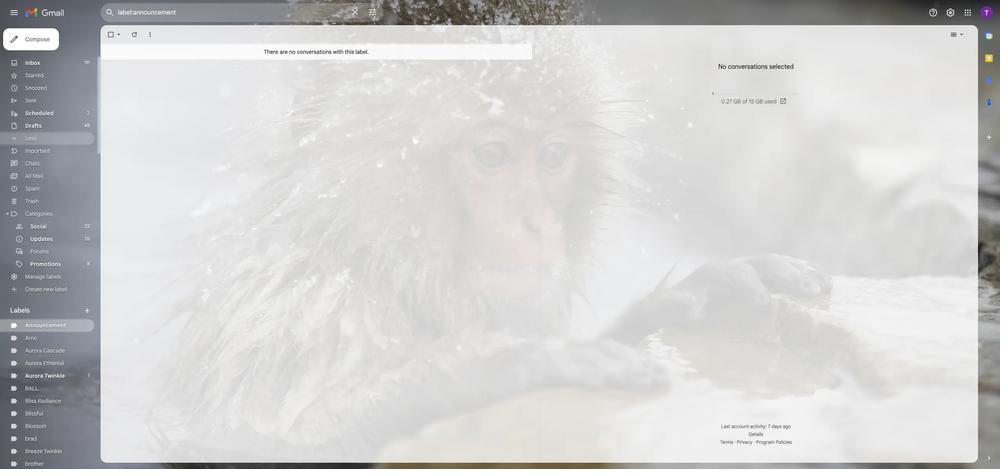 Task type: describe. For each thing, give the bounding box(es) containing it.
starred
[[25, 72, 44, 79]]

there are no conversations with this label.
[[264, 48, 369, 55]]

blossom
[[25, 423, 46, 430]]

details link
[[749, 431, 764, 437]]

activity:
[[751, 424, 767, 429]]

all
[[25, 173, 31, 180]]

promotions link
[[30, 261, 61, 268]]

brad
[[25, 435, 37, 442]]

arno link
[[25, 335, 37, 342]]

brother link
[[25, 461, 44, 468]]

compose button
[[3, 28, 59, 50]]

gmail image
[[25, 5, 68, 20]]

trash link
[[25, 198, 39, 205]]

2
[[87, 110, 90, 116]]

manage labels
[[25, 273, 61, 280]]

breeze twinkle link
[[25, 448, 62, 455]]

15
[[750, 98, 755, 105]]

social link
[[30, 223, 47, 230]]

snoozed link
[[25, 85, 47, 92]]

inbox
[[25, 59, 40, 66]]

no conversations selected
[[719, 63, 794, 71]]

blissful link
[[25, 410, 43, 417]]

manage labels link
[[25, 273, 61, 280]]

spam
[[25, 185, 39, 192]]

support image
[[929, 8, 939, 17]]

updates
[[30, 236, 53, 243]]

7
[[769, 424, 771, 429]]

new
[[43, 286, 54, 293]]

0.27 gb of 15 gb used
[[722, 98, 777, 105]]

selected
[[770, 63, 794, 71]]

last
[[722, 424, 731, 429]]

1 vertical spatial conversations
[[729, 63, 768, 71]]

program
[[757, 439, 775, 445]]

compose
[[25, 36, 50, 43]]

labels navigation
[[0, 25, 101, 469]]

0.27
[[722, 98, 733, 105]]

more image
[[146, 31, 154, 39]]

details
[[749, 431, 764, 437]]

toggle split pane mode image
[[951, 31, 958, 39]]

no conversations selected main content
[[101, 25, 979, 463]]

ago
[[783, 424, 792, 429]]

chats
[[25, 160, 40, 167]]

ball
[[25, 385, 38, 392]]

drafts
[[25, 122, 42, 129]]

there
[[264, 48, 278, 55]]

forums
[[30, 248, 49, 255]]

all mail
[[25, 173, 43, 180]]

2 gb from the left
[[756, 98, 764, 105]]

111
[[84, 60, 90, 66]]

refresh image
[[131, 31, 138, 39]]

label
[[55, 286, 67, 293]]

1
[[88, 373, 90, 379]]

forums link
[[30, 248, 49, 255]]

follow link to manage storage image
[[780, 98, 788, 105]]

manage
[[25, 273, 45, 280]]

sent
[[25, 97, 37, 104]]

aurora cascade
[[25, 347, 65, 354]]

terms
[[721, 439, 734, 445]]

privacy
[[737, 439, 753, 445]]

aurora ethereal link
[[25, 360, 64, 367]]

label.
[[356, 48, 369, 55]]

aurora for aurora cascade
[[25, 347, 42, 354]]

blossom link
[[25, 423, 46, 430]]

used
[[765, 98, 777, 105]]

this
[[345, 48, 354, 55]]

starred link
[[25, 72, 44, 79]]

scheduled link
[[25, 110, 54, 117]]

breeze twinkle
[[25, 448, 62, 455]]

48
[[84, 123, 90, 129]]

no
[[719, 63, 727, 71]]

aurora twinkle
[[25, 372, 65, 380]]

labels heading
[[10, 307, 83, 315]]

aurora for aurora ethereal
[[25, 360, 42, 367]]

twinkle for breeze twinkle
[[44, 448, 62, 455]]

with
[[333, 48, 344, 55]]

program policies link
[[757, 439, 792, 445]]

twinkle for aurora twinkle
[[44, 372, 65, 380]]



Task type: vqa. For each thing, say whether or not it's contained in the screenshot.
the topmost the Your
no



Task type: locate. For each thing, give the bounding box(es) containing it.
twinkle
[[44, 372, 65, 380], [44, 448, 62, 455]]

settings image
[[947, 8, 956, 17]]

None search field
[[101, 3, 384, 22]]

main menu image
[[9, 8, 19, 17]]

3 aurora from the top
[[25, 372, 43, 380]]

all mail link
[[25, 173, 43, 180]]

scheduled
[[25, 110, 54, 117]]

ball link
[[25, 385, 38, 392]]

2 aurora from the top
[[25, 360, 42, 367]]

brad link
[[25, 435, 37, 442]]

2 · from the left
[[754, 439, 756, 445]]

aurora down "arno"
[[25, 347, 42, 354]]

0 vertical spatial conversations
[[297, 48, 332, 55]]

advanced search options image
[[365, 4, 381, 20]]

gb
[[734, 98, 742, 105], [756, 98, 764, 105]]

arno
[[25, 335, 37, 342]]

gb right 15
[[756, 98, 764, 105]]

cascade
[[43, 347, 65, 354]]

aurora cascade link
[[25, 347, 65, 354]]

brother
[[25, 461, 44, 468]]

account
[[732, 424, 749, 429]]

sent link
[[25, 97, 37, 104]]

aurora for aurora twinkle
[[25, 372, 43, 380]]

1 horizontal spatial conversations
[[729, 63, 768, 71]]

None checkbox
[[107, 31, 115, 39]]

gb left of
[[734, 98, 742, 105]]

categories link
[[25, 210, 52, 217]]

bliss radiance
[[25, 398, 61, 405]]

conversations
[[297, 48, 332, 55], [729, 63, 768, 71]]

· right the terms
[[735, 439, 736, 445]]

blissful
[[25, 410, 43, 417]]

0 horizontal spatial conversations
[[297, 48, 332, 55]]

tab list
[[979, 25, 1001, 441]]

1 horizontal spatial gb
[[756, 98, 764, 105]]

chats link
[[25, 160, 40, 167]]

0 horizontal spatial gb
[[734, 98, 742, 105]]

last account activity: 7 days ago details terms · privacy · program policies
[[721, 424, 792, 445]]

promotions
[[30, 261, 61, 268]]

2 vertical spatial aurora
[[25, 372, 43, 380]]

categories
[[25, 210, 52, 217]]

trash
[[25, 198, 39, 205]]

aurora up the aurora twinkle on the left bottom
[[25, 360, 42, 367]]

twinkle right breeze
[[44, 448, 62, 455]]

1 gb from the left
[[734, 98, 742, 105]]

create
[[25, 286, 42, 293]]

updates link
[[30, 236, 53, 243]]

of
[[743, 98, 748, 105]]

0 vertical spatial twinkle
[[44, 372, 65, 380]]

social
[[30, 223, 47, 230]]

important
[[25, 147, 50, 155]]

1 vertical spatial twinkle
[[44, 448, 62, 455]]

snoozed
[[25, 85, 47, 92]]

policies
[[776, 439, 792, 445]]

labels
[[10, 307, 30, 315]]

ethereal
[[43, 360, 64, 367]]

breeze
[[25, 448, 43, 455]]

· down details link
[[754, 439, 756, 445]]

bliss radiance link
[[25, 398, 61, 405]]

0 horizontal spatial ·
[[735, 439, 736, 445]]

drafts link
[[25, 122, 42, 129]]

days
[[772, 424, 782, 429]]

8
[[87, 261, 90, 267]]

bliss
[[25, 398, 37, 405]]

aurora twinkle link
[[25, 372, 65, 380]]

aurora up ball link
[[25, 372, 43, 380]]

1 aurora from the top
[[25, 347, 42, 354]]

0 vertical spatial aurora
[[25, 347, 42, 354]]

radiance
[[38, 398, 61, 405]]

clear search image
[[348, 4, 363, 20]]

·
[[735, 439, 736, 445], [754, 439, 756, 445]]

less button
[[0, 132, 94, 145]]

important link
[[25, 147, 50, 155]]

Search mail text field
[[118, 9, 346, 17]]

terms link
[[721, 439, 734, 445]]

create new label link
[[25, 286, 67, 293]]

aurora ethereal
[[25, 360, 64, 367]]

search mail image
[[103, 6, 117, 20]]

inbox link
[[25, 59, 40, 66]]

1 · from the left
[[735, 439, 736, 445]]

spam link
[[25, 185, 39, 192]]

26
[[84, 236, 90, 242]]

1 vertical spatial aurora
[[25, 360, 42, 367]]

labels
[[47, 273, 61, 280]]

mail
[[33, 173, 43, 180]]

1 horizontal spatial ·
[[754, 439, 756, 445]]

twinkle down ethereal
[[44, 372, 65, 380]]

less
[[25, 135, 37, 142]]

32
[[85, 223, 90, 229]]

aurora
[[25, 347, 42, 354], [25, 360, 42, 367], [25, 372, 43, 380]]

privacy link
[[737, 439, 753, 445]]

create new label
[[25, 286, 67, 293]]

announcement link
[[25, 322, 66, 329]]

none checkbox inside no conversations selected 'main content'
[[107, 31, 115, 39]]



